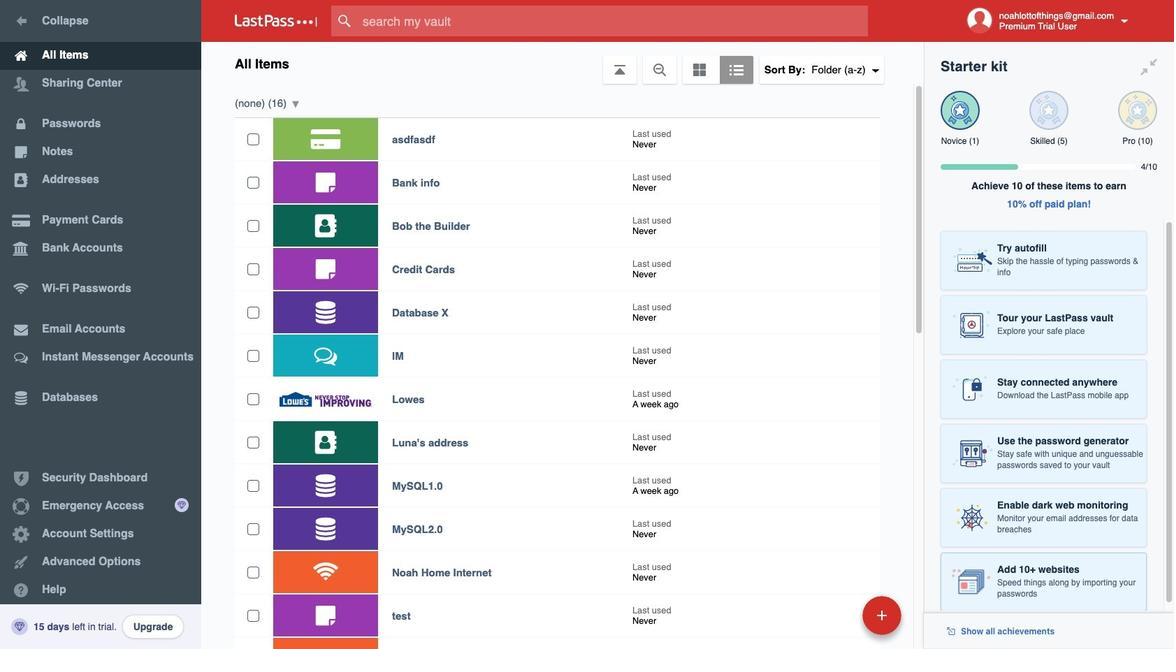 Task type: vqa. For each thing, say whether or not it's contained in the screenshot.
"search my vault" text box
yes



Task type: locate. For each thing, give the bounding box(es) containing it.
vault options navigation
[[201, 42, 924, 84]]

Search search field
[[331, 6, 890, 36]]

search my vault text field
[[331, 6, 890, 36]]

new item navigation
[[766, 592, 910, 649]]

new item element
[[766, 595, 906, 635]]

main navigation navigation
[[0, 0, 201, 649]]

lastpass image
[[235, 15, 317, 27]]



